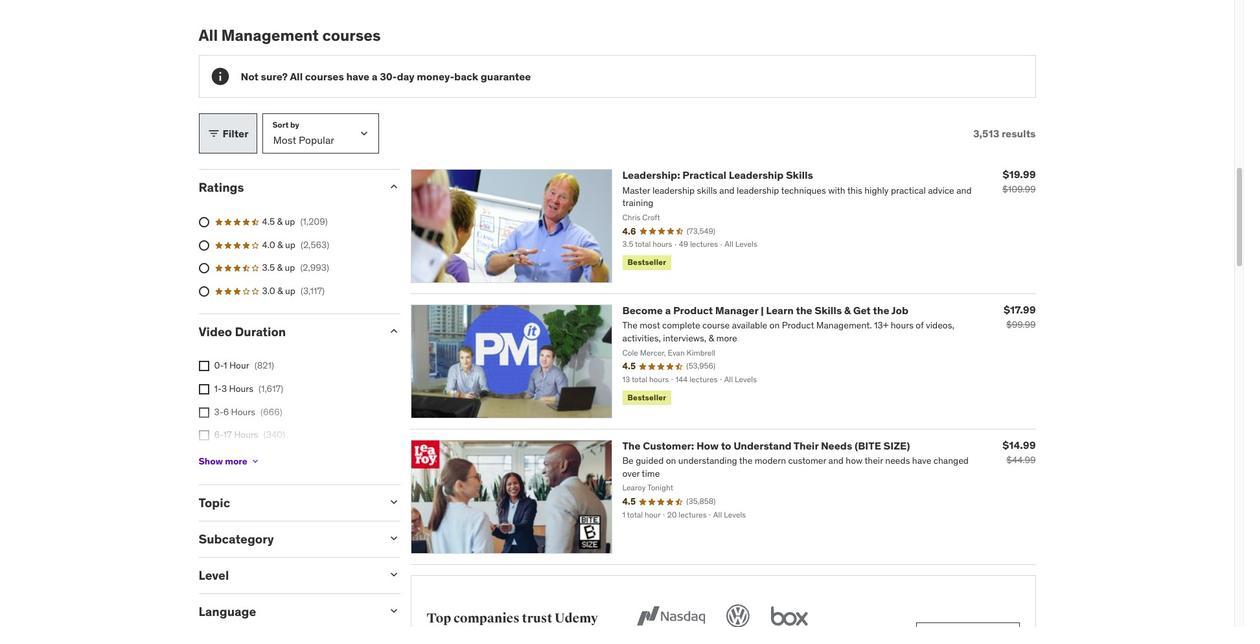 Task type: vqa. For each thing, say whether or not it's contained in the screenshot.
the rightmost a
yes



Task type: locate. For each thing, give the bounding box(es) containing it.
0 vertical spatial small image
[[387, 324, 400, 337]]

xsmall image left 1-
[[199, 384, 209, 395]]

filter button
[[199, 114, 257, 154]]

6-
[[214, 429, 223, 441]]

up right 3.5
[[285, 262, 295, 274]]

manager
[[715, 304, 758, 317]]

$44.99
[[1006, 454, 1036, 466]]

size)
[[883, 439, 910, 452]]

3.0 & up (3,117)
[[262, 285, 325, 297]]

0 horizontal spatial all
[[199, 25, 218, 45]]

hours right 6
[[231, 406, 255, 418]]

hours for 3-6 hours
[[231, 406, 255, 418]]

all right sure?
[[290, 70, 303, 83]]

have
[[346, 70, 369, 83]]

show
[[199, 456, 223, 467]]

all left management
[[199, 25, 218, 45]]

0 vertical spatial courses
[[322, 25, 381, 45]]

up right 4.5
[[285, 216, 295, 228]]

become
[[622, 304, 663, 317]]

0 vertical spatial all
[[199, 25, 218, 45]]

hour
[[229, 360, 249, 372]]

1 horizontal spatial xsmall image
[[250, 456, 260, 467]]

courses up have
[[322, 25, 381, 45]]

video duration button
[[199, 324, 377, 339]]

1 horizontal spatial a
[[665, 304, 671, 317]]

1 vertical spatial courses
[[305, 70, 344, 83]]

level button
[[199, 568, 377, 583]]

2 xsmall image from the top
[[199, 407, 209, 418]]

the
[[796, 304, 812, 317], [873, 304, 889, 317]]

0 horizontal spatial skills
[[786, 169, 813, 182]]

hours for 1-3 hours
[[229, 383, 253, 395]]

top companies trust udemy
[[427, 610, 598, 626]]

skills left get
[[815, 304, 842, 317]]

1 xsmall image from the top
[[199, 361, 209, 372]]

xsmall image inside 'show more' button
[[250, 456, 260, 467]]

4.0
[[262, 239, 275, 251]]

& right 4.0
[[277, 239, 283, 251]]

1 vertical spatial xsmall image
[[199, 407, 209, 418]]

1 small image from the top
[[387, 324, 400, 337]]

4.0 & up (2,563)
[[262, 239, 329, 251]]

(666)
[[261, 406, 282, 418]]

xsmall image right the more
[[250, 456, 260, 467]]

ratings button
[[199, 180, 377, 195]]

a left 'product' at the right of page
[[665, 304, 671, 317]]

up right 3.0
[[285, 285, 295, 297]]

xsmall image for 6-
[[199, 430, 209, 441]]

2 small image from the top
[[387, 604, 400, 617]]

1
[[224, 360, 227, 372]]

the right the learn
[[796, 304, 812, 317]]

xsmall image left 3-
[[199, 407, 209, 418]]

topic button
[[199, 495, 377, 511]]

hours right 3
[[229, 383, 253, 395]]

1 horizontal spatial the
[[873, 304, 889, 317]]

language button
[[199, 604, 377, 619]]

|
[[761, 304, 764, 317]]

xsmall image
[[199, 384, 209, 395], [250, 456, 260, 467]]

& left get
[[844, 304, 851, 317]]

& for 4.0
[[277, 239, 283, 251]]

3 xsmall image from the top
[[199, 430, 209, 441]]

3,513
[[973, 127, 999, 140]]

& right 3.5
[[277, 262, 283, 274]]

understand
[[734, 439, 792, 452]]

practical
[[682, 169, 726, 182]]

$17.99 $99.99
[[1004, 303, 1036, 331]]

$19.99 $109.99
[[1002, 168, 1036, 195]]

small image
[[387, 324, 400, 337], [387, 604, 400, 617]]

2 vertical spatial xsmall image
[[199, 430, 209, 441]]

3-
[[214, 406, 223, 418]]

1 vertical spatial all
[[290, 70, 303, 83]]

courses
[[322, 25, 381, 45], [305, 70, 344, 83]]

6-17 hours (340)
[[214, 429, 285, 441]]

hours right 17
[[234, 429, 258, 441]]

small image for language
[[387, 604, 400, 617]]

their
[[794, 439, 819, 452]]

3.5
[[262, 262, 275, 274]]

0 horizontal spatial a
[[372, 70, 377, 83]]

the left job
[[873, 304, 889, 317]]

hours
[[229, 383, 253, 395], [231, 406, 255, 418], [234, 429, 258, 441], [230, 452, 255, 464]]

up for 3.0 & up
[[285, 285, 295, 297]]

& right 3.0
[[277, 285, 283, 297]]

up for 4.0 & up
[[285, 239, 295, 251]]

skills right leadership
[[786, 169, 813, 182]]

0 vertical spatial xsmall image
[[199, 361, 209, 372]]

1-
[[214, 383, 222, 395]]

up for 4.5 & up
[[285, 216, 295, 228]]

video
[[199, 324, 232, 339]]

$14.99 $44.99
[[1003, 439, 1036, 466]]

1 vertical spatial small image
[[387, 604, 400, 617]]

small image inside filter button
[[207, 127, 220, 140]]

0 vertical spatial xsmall image
[[199, 384, 209, 395]]

0 horizontal spatial xsmall image
[[199, 384, 209, 395]]

0 vertical spatial skills
[[786, 169, 813, 182]]

0 horizontal spatial the
[[796, 304, 812, 317]]

(1,209)
[[300, 216, 328, 228]]

1 vertical spatial skills
[[815, 304, 842, 317]]

(1,617)
[[259, 383, 283, 395]]

xsmall image
[[199, 361, 209, 372], [199, 407, 209, 418], [199, 430, 209, 441]]

up right 4.0
[[285, 239, 295, 251]]

$17.99
[[1004, 303, 1036, 316]]

(340)
[[264, 429, 285, 441]]

1 vertical spatial a
[[665, 304, 671, 317]]

language
[[199, 604, 256, 619]]

0 vertical spatial a
[[372, 70, 377, 83]]

a
[[372, 70, 377, 83], [665, 304, 671, 317]]

topic
[[199, 495, 230, 511]]

& for 3.5
[[277, 262, 283, 274]]

learn
[[766, 304, 794, 317]]

1 vertical spatial xsmall image
[[250, 456, 260, 467]]

courses left have
[[305, 70, 344, 83]]

the
[[622, 439, 641, 452]]

& for 4.5
[[277, 216, 283, 228]]

small image for topic
[[387, 496, 400, 509]]

customer:
[[643, 439, 694, 452]]

a left 30-
[[372, 70, 377, 83]]

management
[[221, 25, 319, 45]]

all
[[199, 25, 218, 45], [290, 70, 303, 83]]

needs
[[821, 439, 852, 452]]

xsmall image left 0-
[[199, 361, 209, 372]]

(821)
[[254, 360, 274, 372]]

xsmall image left 6-
[[199, 430, 209, 441]]

volkswagen image
[[724, 602, 752, 627]]

ratings
[[199, 180, 244, 195]]

1-3 hours (1,617)
[[214, 383, 283, 395]]

small image
[[207, 127, 220, 140], [387, 180, 400, 193], [387, 496, 400, 509], [387, 532, 400, 545], [387, 568, 400, 581]]

& right 4.5
[[277, 216, 283, 228]]

2 the from the left
[[873, 304, 889, 317]]

3,513 results status
[[973, 127, 1036, 140]]



Task type: describe. For each thing, give the bounding box(es) containing it.
all management courses
[[199, 25, 381, 45]]

companies
[[454, 610, 520, 626]]

subcategory
[[199, 531, 274, 547]]

& for 3.0
[[277, 285, 283, 297]]

udemy
[[555, 610, 598, 626]]

3-6 hours (666)
[[214, 406, 282, 418]]

filter
[[223, 127, 249, 140]]

6
[[223, 406, 229, 418]]

$19.99
[[1003, 168, 1036, 181]]

get
[[853, 304, 871, 317]]

become a product manager | learn the skills & get the job link
[[622, 304, 908, 317]]

leadership: practical leadership skills
[[622, 169, 813, 182]]

small image for ratings
[[387, 180, 400, 193]]

(2,993)
[[300, 262, 329, 274]]

$99.99
[[1006, 319, 1036, 331]]

not sure? all courses have a 30-day money-back guarantee
[[241, 70, 531, 83]]

xsmall image for 3-
[[199, 407, 209, 418]]

1 the from the left
[[796, 304, 812, 317]]

not
[[241, 70, 259, 83]]

leadership:
[[622, 169, 680, 182]]

results
[[1002, 127, 1036, 140]]

(2,563)
[[301, 239, 329, 251]]

17
[[223, 429, 232, 441]]

0-
[[214, 360, 224, 372]]

job
[[891, 304, 908, 317]]

the customer: how to understand their needs (bite size) link
[[622, 439, 910, 452]]

show more
[[199, 456, 247, 467]]

how
[[697, 439, 719, 452]]

3,513 results
[[973, 127, 1036, 140]]

small image for level
[[387, 568, 400, 581]]

leadership: practical leadership skills link
[[622, 169, 813, 182]]

small image for video duration
[[387, 324, 400, 337]]

17+
[[214, 452, 228, 464]]

$109.99
[[1002, 184, 1036, 195]]

$14.99
[[1003, 439, 1036, 452]]

duration
[[235, 324, 286, 339]]

more
[[225, 456, 247, 467]]

hours for 6-17 hours
[[234, 429, 258, 441]]

day
[[397, 70, 414, 83]]

become a product manager | learn the skills & get the job
[[622, 304, 908, 317]]

4.5
[[262, 216, 275, 228]]

box image
[[768, 602, 811, 627]]

3.0
[[262, 285, 275, 297]]

small image for subcategory
[[387, 532, 400, 545]]

17+ hours
[[214, 452, 255, 464]]

leadership
[[729, 169, 784, 182]]

guarantee
[[481, 70, 531, 83]]

nasdaq image
[[634, 602, 708, 627]]

3.5 & up (2,993)
[[262, 262, 329, 274]]

subcategory button
[[199, 531, 377, 547]]

up for 3.5 & up
[[285, 262, 295, 274]]

0-1 hour (821)
[[214, 360, 274, 372]]

back
[[454, 70, 478, 83]]

top
[[427, 610, 451, 626]]

hours right 17+
[[230, 452, 255, 464]]

the customer: how to understand their needs (bite size)
[[622, 439, 910, 452]]

30-
[[380, 70, 397, 83]]

1 horizontal spatial all
[[290, 70, 303, 83]]

1 horizontal spatial skills
[[815, 304, 842, 317]]

4.5 & up (1,209)
[[262, 216, 328, 228]]

trust
[[522, 610, 552, 626]]

video duration
[[199, 324, 286, 339]]

xsmall image for 0-
[[199, 361, 209, 372]]

(3,117)
[[301, 285, 325, 297]]

level
[[199, 568, 229, 583]]

(bite
[[855, 439, 881, 452]]

money-
[[417, 70, 454, 83]]

sure?
[[261, 70, 288, 83]]

to
[[721, 439, 731, 452]]

product
[[673, 304, 713, 317]]

3
[[222, 383, 227, 395]]



